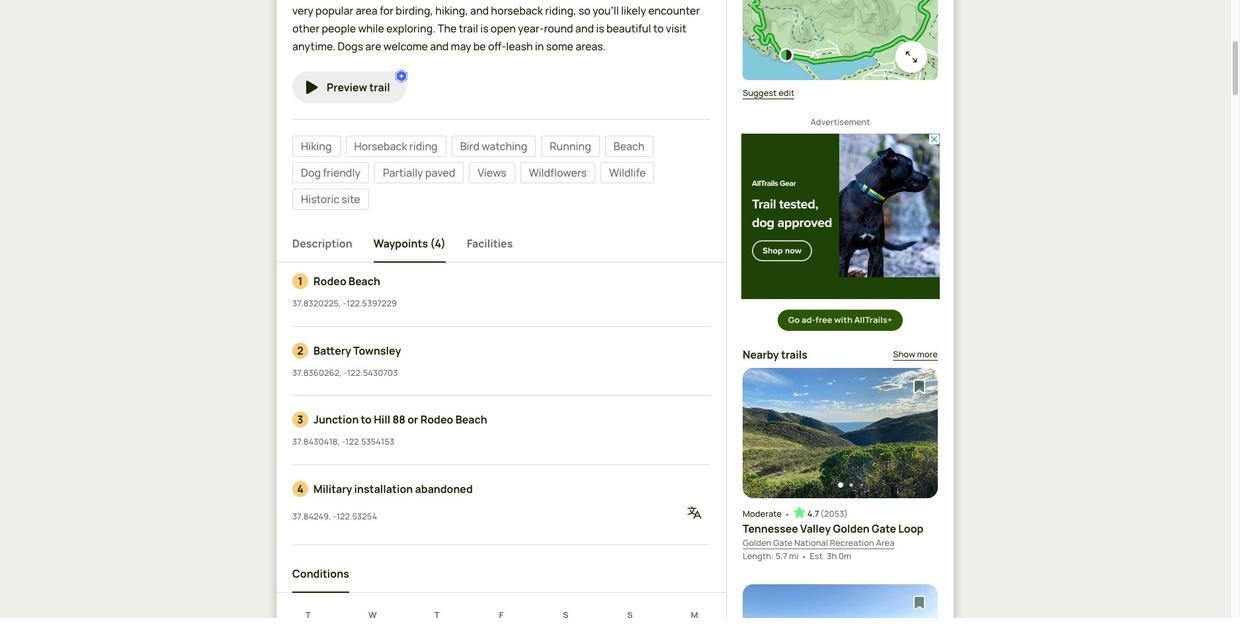 Task type: describe. For each thing, give the bounding box(es) containing it.
dog friendly
[[301, 166, 361, 180]]

37.8360262 , -122.5430703
[[292, 367, 398, 378]]

- for battery
[[344, 367, 347, 378]]

facilities
[[467, 237, 513, 251]]

trail
[[370, 80, 390, 95]]

partially paved
[[383, 166, 455, 180]]

tab list containing description
[[292, 226, 711, 263]]

0m
[[839, 550, 852, 562]]

, for junction
[[338, 436, 340, 448]]

installation
[[354, 482, 413, 496]]

moderate
[[743, 508, 782, 519]]

waypoints (4) button
[[374, 226, 446, 263]]

loop
[[899, 522, 924, 536]]

show more
[[893, 348, 938, 360]]

bird
[[460, 139, 480, 154]]

rodeo beach, coastal and miwok trail map image
[[743, 0, 938, 80]]

riding
[[409, 139, 438, 154]]

free
[[816, 314, 833, 326]]

advertisement
[[811, 115, 871, 127]]

with
[[835, 314, 853, 326]]

rodeo beach
[[314, 274, 381, 289]]

hill
[[374, 413, 391, 427]]

show translation image
[[687, 505, 703, 521]]

waypoints (4)
[[374, 237, 446, 251]]

golden gate national recreation area link
[[743, 537, 895, 550]]

1 horizontal spatial gate
[[872, 522, 897, 536]]

• inside tennessee valley golden gate loop golden gate national recreation area length: 5.7 mi • est. 3h 0m
[[802, 550, 807, 562]]

national
[[795, 537, 829, 549]]

tennessee
[[743, 522, 799, 536]]

122.5430703
[[347, 367, 398, 378]]

friendly
[[323, 166, 361, 180]]

- for junction
[[342, 436, 345, 448]]

show
[[893, 348, 916, 360]]

122.5354153
[[345, 436, 395, 448]]

site
[[342, 192, 360, 207]]

88
[[393, 413, 406, 427]]

4
[[297, 482, 304, 496]]

suggest edit
[[743, 87, 795, 99]]

37.8430418 , -122.5354153
[[292, 436, 395, 448]]

suggest
[[743, 87, 777, 99]]

more
[[918, 348, 938, 360]]

3
[[297, 413, 303, 427]]

37.8320225 , -122.5397229
[[292, 297, 397, 309]]

facilities button
[[467, 226, 513, 263]]

conditions button
[[292, 556, 349, 593]]

battery townsley
[[314, 343, 401, 358]]

(
[[821, 508, 825, 519]]

37.84249
[[292, 510, 329, 522]]

description
[[292, 237, 353, 251]]

wildflowers
[[529, 166, 587, 180]]

valley
[[801, 522, 831, 536]]

area
[[876, 537, 895, 549]]

37.84249 , -122.53254
[[292, 510, 377, 522]]

1
[[298, 274, 303, 289]]

ad-
[[802, 314, 816, 326]]

4.7
[[808, 508, 819, 519]]

preview
[[327, 80, 367, 95]]



Task type: locate. For each thing, give the bounding box(es) containing it.
, down junction
[[338, 436, 340, 448]]

gate
[[872, 522, 897, 536], [774, 537, 793, 549]]

length:
[[743, 550, 774, 562]]

• right mi
[[802, 550, 807, 562]]

• up tennessee
[[785, 508, 791, 520]]

tennessee valley golden gate loop golden gate national recreation area length: 5.7 mi • est. 3h 0m
[[743, 522, 924, 562]]

beach right or
[[456, 413, 487, 427]]

description button
[[292, 226, 353, 263]]

1 vertical spatial gate
[[774, 537, 793, 549]]

horseback
[[354, 139, 407, 154]]

advertisement region
[[741, 134, 940, 299]]

junction to hill 88 or rodeo beach
[[314, 413, 487, 427]]

golden
[[833, 522, 870, 536], [743, 537, 772, 549]]

nearby
[[743, 347, 779, 362]]

townsley
[[353, 343, 401, 358]]

• inside moderate •
[[785, 508, 791, 520]]

•
[[785, 508, 791, 520], [802, 550, 807, 562]]

tab list
[[292, 226, 711, 263]]

- right '37.84249' on the left of page
[[333, 510, 337, 522]]

preview trail
[[327, 80, 390, 95]]

navigate previous image
[[758, 426, 771, 440]]

recreation
[[830, 537, 875, 549]]

3h
[[827, 550, 837, 562]]

military installation abandoned
[[314, 482, 473, 496]]

nearby trails
[[743, 347, 808, 362]]

hiking
[[301, 139, 332, 154]]

0 horizontal spatial rodeo
[[314, 274, 347, 289]]

37.8360262
[[292, 367, 340, 378]]

go ad-free with alltrails+
[[789, 314, 893, 326]]

wildlife
[[609, 166, 646, 180]]

views
[[478, 166, 507, 180]]

partially
[[383, 166, 423, 180]]

add to list image
[[912, 595, 928, 611]]

122.5397229
[[347, 297, 397, 309]]

trails
[[781, 347, 808, 362]]

historic site
[[301, 192, 360, 207]]

watching
[[482, 139, 528, 154]]

battery
[[314, 343, 351, 358]]

golden up length:
[[743, 537, 772, 549]]

0 horizontal spatial gate
[[774, 537, 793, 549]]

golden up recreation in the bottom of the page
[[833, 522, 870, 536]]

mi
[[789, 550, 799, 562]]

2 horizontal spatial beach
[[614, 139, 645, 154]]

, down "rodeo beach"
[[339, 297, 341, 309]]

37.8430418
[[292, 436, 338, 448]]

1 horizontal spatial •
[[802, 550, 807, 562]]

conditions
[[292, 566, 349, 581]]

2053
[[825, 508, 845, 519]]

rodeo
[[314, 274, 347, 289], [421, 413, 454, 427]]

beach
[[614, 139, 645, 154], [349, 274, 381, 289], [456, 413, 487, 427]]

)
[[845, 508, 848, 519]]

rodeo up 37.8320225
[[314, 274, 347, 289]]

1 vertical spatial rodeo
[[421, 413, 454, 427]]

gate up 5.7
[[774, 537, 793, 549]]

, for battery
[[340, 367, 342, 378]]

dog
[[301, 166, 321, 180]]

,
[[339, 297, 341, 309], [340, 367, 342, 378], [338, 436, 340, 448], [329, 510, 331, 522]]

1 horizontal spatial beach
[[456, 413, 487, 427]]

0 horizontal spatial •
[[785, 508, 791, 520]]

military
[[314, 482, 352, 496]]

rodeo right or
[[421, 413, 454, 427]]

go ad-free with alltrails+ link
[[778, 310, 903, 331]]

cookie consent banner dialog
[[16, 555, 1215, 602]]

to
[[361, 413, 372, 427]]

edit
[[779, 87, 795, 99]]

preview trail button
[[292, 72, 406, 104]]

show more link
[[893, 347, 938, 363]]

1 horizontal spatial golden
[[833, 522, 870, 536]]

suggest edit link
[[743, 87, 795, 100]]

junction
[[314, 413, 359, 427]]

1 vertical spatial beach
[[349, 274, 381, 289]]

0 horizontal spatial golden
[[743, 537, 772, 549]]

abandoned
[[415, 482, 473, 496]]

paved
[[425, 166, 455, 180]]

bird watching
[[460, 139, 528, 154]]

1 vertical spatial •
[[802, 550, 807, 562]]

alltrails+
[[855, 314, 893, 326]]

, down battery
[[340, 367, 342, 378]]

0 vertical spatial beach
[[614, 139, 645, 154]]

2 vertical spatial beach
[[456, 413, 487, 427]]

0 vertical spatial gate
[[872, 522, 897, 536]]

, left the 122.53254
[[329, 510, 331, 522]]

running
[[550, 139, 591, 154]]

5.7
[[776, 550, 788, 562]]

(4)
[[430, 237, 446, 251]]

- down "rodeo beach"
[[343, 297, 347, 309]]

2
[[297, 343, 304, 358]]

moderate •
[[743, 508, 791, 520]]

or
[[408, 413, 419, 427]]

add to list image
[[912, 378, 928, 394]]

0 vertical spatial •
[[785, 508, 791, 520]]

navigate next image
[[911, 426, 924, 440]]

1 vertical spatial golden
[[743, 537, 772, 549]]

beach up the 122.5397229
[[349, 274, 381, 289]]

gate up area
[[872, 522, 897, 536]]

- for rodeo
[[343, 297, 347, 309]]

est.
[[810, 550, 826, 562]]

historic
[[301, 192, 340, 207]]

0 horizontal spatial beach
[[349, 274, 381, 289]]

horseback riding
[[354, 139, 438, 154]]

-
[[343, 297, 347, 309], [344, 367, 347, 378], [342, 436, 345, 448], [333, 510, 337, 522]]

37.8320225
[[292, 297, 339, 309]]

0 vertical spatial golden
[[833, 522, 870, 536]]

122.53254
[[337, 510, 377, 522]]

- down junction
[[342, 436, 345, 448]]

waypoints
[[374, 237, 428, 251]]

4.7 ( 2053 )
[[808, 508, 848, 519]]

beach up wildlife
[[614, 139, 645, 154]]

1 horizontal spatial rodeo
[[421, 413, 454, 427]]

go
[[789, 314, 800, 326]]

, for rodeo
[[339, 297, 341, 309]]

dialog
[[0, 0, 1241, 618]]

0 vertical spatial rodeo
[[314, 274, 347, 289]]

expand map image
[[904, 49, 920, 65]]

- down battery townsley
[[344, 367, 347, 378]]



Task type: vqa. For each thing, say whether or not it's contained in the screenshot.
1d
no



